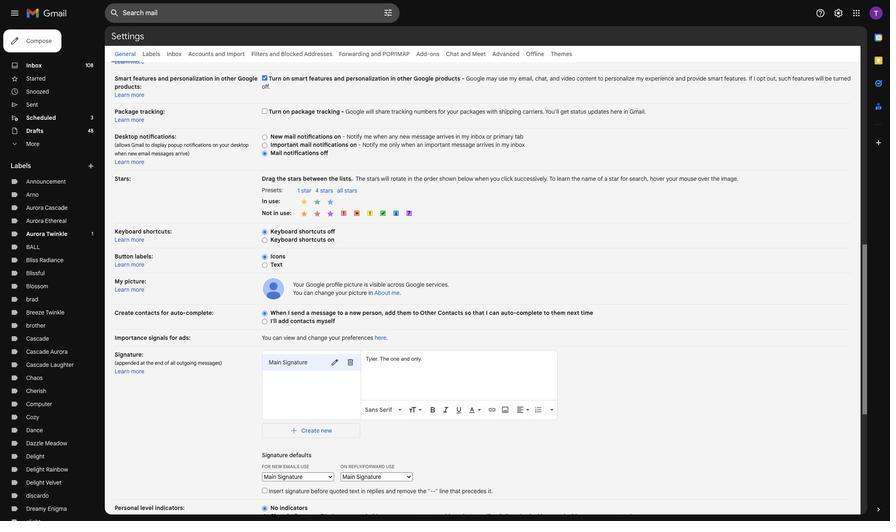 Task type: locate. For each thing, give the bounding box(es) containing it.
and right view
[[297, 335, 307, 342]]

1 vertical spatial mail
[[300, 141, 312, 149]]

1 vertical spatial labels
[[11, 162, 31, 170]]

1 vertical spatial inbox link
[[26, 62, 42, 69]]

learn
[[115, 58, 130, 66], [115, 91, 130, 99], [115, 116, 130, 124], [115, 159, 130, 166], [115, 236, 130, 244], [115, 261, 130, 269], [115, 286, 130, 294], [115, 368, 130, 376]]

quoted
[[330, 488, 348, 496]]

keyboard inside keyboard shortcuts: learn more
[[115, 228, 142, 236]]

1 sent from the left
[[412, 513, 423, 521]]

1 by from the left
[[376, 513, 383, 521]]

more up labels:
[[131, 236, 144, 244]]

labels for labels heading at left
[[11, 162, 31, 170]]

and inside smart features and personalization in other google products: learn more
[[158, 75, 169, 82]]

2 delight from the top
[[26, 467, 45, 474]]

2 more from the top
[[131, 91, 144, 99]]

1 inside the labels navigation
[[92, 231, 93, 237]]

more down package
[[131, 116, 144, 124]]

off up between
[[321, 150, 328, 157]]

1 arrow from the left
[[349, 513, 364, 521]]

labels inside navigation
[[11, 162, 31, 170]]

tyler. the one and only.
[[366, 356, 422, 363]]

to
[[598, 75, 604, 82], [145, 142, 150, 148], [338, 310, 343, 317], [413, 310, 419, 317], [544, 310, 550, 317], [424, 513, 430, 521], [636, 513, 642, 521]]

stars right 4
[[320, 187, 333, 195]]

(
[[365, 513, 368, 521], [564, 513, 566, 521]]

1 horizontal spatial star
[[609, 175, 619, 183]]

1 vertical spatial .
[[387, 335, 388, 342]]

my
[[510, 75, 517, 82], [636, 75, 644, 82], [462, 133, 470, 141], [502, 141, 510, 149], [431, 513, 439, 521]]

more inside my picture: learn more
[[131, 286, 144, 294]]

inbox for the right inbox link
[[167, 50, 182, 58]]

personalization inside smart features and personalization in other google products: learn more
[[170, 75, 213, 82]]

to left address
[[424, 513, 430, 521]]

off for keyboard shortcuts off
[[328, 228, 335, 236]]

me
[[364, 133, 372, 141], [380, 141, 388, 149], [392, 290, 400, 297]]

keyboard up icons
[[271, 236, 298, 244]]

1 delight from the top
[[26, 453, 45, 461]]

will left share
[[366, 108, 374, 116]]

1 vertical spatial change
[[308, 335, 328, 342]]

in inside smart features and personalization in other google products: learn more
[[215, 75, 220, 82]]

will left rotate
[[381, 175, 389, 183]]

) right the ›
[[373, 513, 375, 521]]

settings image
[[834, 8, 844, 18]]

1 vertical spatial signature
[[262, 452, 288, 460]]

google may use my email, chat, and video content to personalize my experience and provide smart features. if i opt out, such features will be turned off.
[[262, 75, 851, 91]]

keyboard right keyboard shortcuts off option
[[271, 228, 298, 236]]

you inside your google profile picture is visible across google services. you can change your picture in about me .
[[293, 290, 302, 297]]

arno link
[[26, 191, 39, 199]]

0 horizontal spatial i
[[288, 310, 290, 317]]

more inside keyboard shortcuts: learn more
[[131, 236, 144, 244]]

6 more from the top
[[131, 261, 144, 269]]

share
[[376, 108, 390, 116]]

0 horizontal spatial here
[[375, 335, 387, 342]]

picture:
[[125, 278, 146, 286]]

level
[[140, 505, 154, 512]]

1 learn from the top
[[115, 58, 130, 66]]

6 learn from the top
[[115, 261, 130, 269]]

auto- up ads:
[[171, 310, 186, 317]]

None checkbox
[[262, 75, 267, 81], [262, 109, 267, 114], [262, 489, 267, 494], [262, 75, 267, 81], [262, 109, 267, 114], [262, 489, 267, 494]]

in right rotate
[[408, 175, 413, 183]]

learn down package
[[115, 116, 130, 124]]

display
[[151, 142, 167, 148]]

arrives up "important"
[[437, 133, 454, 141]]

google down import
[[238, 75, 258, 82]]

an
[[417, 141, 423, 149], [341, 513, 348, 521]]

brother link
[[26, 322, 46, 330]]

None search field
[[105, 3, 400, 23]]

1 vertical spatial indicators
[[287, 513, 315, 521]]

me left any
[[364, 133, 372, 141]]

0 horizontal spatial can
[[273, 335, 282, 342]]

learn more link down 'general' in the left of the page
[[115, 58, 144, 66]]

learn inside the button labels: learn more
[[115, 261, 130, 269]]

1 horizontal spatial 1
[[298, 187, 300, 195]]

me for when
[[364, 133, 372, 141]]

tab list
[[868, 26, 891, 492]]

one
[[391, 356, 400, 363]]

learn more
[[115, 58, 144, 66]]

add
[[385, 310, 396, 317], [278, 318, 289, 325]]

ads:
[[179, 335, 191, 342]]

8 learn from the top
[[115, 368, 130, 376]]

aurora up laughter
[[50, 349, 68, 356]]

stars:
[[115, 175, 131, 183]]

and right filters
[[270, 50, 280, 58]]

0 horizontal spatial arrow
[[349, 513, 364, 521]]

Mail notifications off radio
[[262, 151, 267, 157]]

0 horizontal spatial features
[[133, 75, 156, 82]]

and inside text box
[[401, 356, 410, 363]]

2 personalization from the left
[[346, 75, 389, 82]]

messages down display
[[151, 151, 174, 157]]

1 horizontal spatial that
[[473, 310, 485, 317]]

8 more from the top
[[131, 368, 144, 376]]

use: right in
[[269, 198, 280, 205]]

learn inside signature: (appended at the end of all outgoing messages) learn more
[[115, 368, 130, 376]]

0 horizontal spatial inbox
[[471, 133, 485, 141]]

4 more from the top
[[131, 159, 144, 166]]

to left other
[[413, 310, 419, 317]]

your inside your google profile picture is visible across google services. you can change your picture in about me .
[[336, 290, 347, 297]]

0 vertical spatial twinkle
[[46, 231, 67, 238]]

learn up button
[[115, 236, 130, 244]]

0 vertical spatial mail
[[284, 133, 296, 141]]

2 auto- from the left
[[501, 310, 517, 317]]

7 more from the top
[[131, 286, 144, 294]]

stars
[[288, 175, 302, 183], [367, 175, 380, 183], [320, 187, 333, 195], [345, 187, 357, 195]]

features inside smart features and personalization in other google products: learn more
[[133, 75, 156, 82]]

star
[[609, 175, 619, 183], [301, 187, 312, 195]]

use:
[[269, 198, 280, 205], [280, 210, 292, 217]]

personalize
[[605, 75, 635, 82]]

dreamy enigma
[[26, 506, 67, 513]]

labels link
[[142, 50, 160, 58]]

3 more from the top
[[131, 116, 144, 124]]

0 horizontal spatial )
[[373, 513, 375, 521]]

) right »
[[572, 513, 574, 521]]

3 learn from the top
[[115, 116, 130, 124]]

)
[[373, 513, 375, 521], [572, 513, 574, 521]]

forwarding
[[339, 50, 370, 58]]

turn up new
[[269, 108, 282, 116]]

and right list),
[[512, 513, 522, 521]]

pop/imap
[[383, 50, 410, 58]]

1 horizontal spatial me
[[380, 141, 388, 149]]

0 vertical spatial notify
[[347, 133, 363, 141]]

more down labels:
[[131, 261, 144, 269]]

1 features from the left
[[133, 75, 156, 82]]

5 more from the top
[[131, 236, 144, 244]]

will left be
[[816, 75, 824, 82]]

2 learn from the top
[[115, 91, 130, 99]]

cherish link
[[26, 388, 46, 395]]

and down labels link
[[158, 75, 169, 82]]

0 horizontal spatial message
[[311, 310, 336, 317]]

0 vertical spatial labels
[[142, 50, 160, 58]]

complete:
[[186, 310, 214, 317]]

. up tyler. the one and only. on the bottom left of the page
[[387, 335, 388, 342]]

to right content
[[598, 75, 604, 82]]

create
[[115, 310, 134, 317], [302, 428, 320, 435]]

0 horizontal spatial by
[[376, 513, 383, 521]]

aurora for aurora cascade
[[26, 204, 44, 212]]

create up defaults
[[302, 428, 320, 435]]

features right 'such'
[[793, 75, 814, 82]]

create for create new
[[302, 428, 320, 435]]

announcement
[[26, 178, 66, 186]]

chat and meet link
[[446, 50, 486, 58]]

8 learn more link from the top
[[115, 368, 144, 376]]

1 vertical spatial twinkle
[[46, 309, 65, 317]]

learn inside my picture: learn more
[[115, 286, 130, 294]]

and right one
[[401, 356, 410, 363]]

3 features from the left
[[793, 75, 814, 82]]

you down 'your' on the bottom of page
[[293, 290, 302, 297]]

add-
[[416, 50, 430, 58]]

starred
[[26, 75, 46, 82]]

my picture: learn more
[[115, 278, 146, 294]]

labels heading
[[11, 162, 87, 170]]

1 horizontal spatial message
[[412, 133, 435, 141]]

chat,
[[536, 75, 549, 82]]

1 vertical spatial contacts
[[290, 318, 315, 325]]

1 horizontal spatial inbox
[[167, 50, 182, 58]]

emails
[[283, 465, 300, 470]]

arrives down the or
[[477, 141, 494, 149]]

sans serif option
[[364, 406, 397, 414]]

formatting options toolbar
[[363, 406, 557, 415]]

0 vertical spatial here
[[611, 108, 623, 116]]

and left pop/imap
[[371, 50, 381, 58]]

learn more link down products:
[[115, 91, 144, 99]]

1 horizontal spatial (
[[564, 513, 566, 521]]

for left search,
[[621, 175, 628, 183]]

aurora for aurora ethereal
[[26, 218, 44, 225]]

learn
[[557, 175, 570, 183]]

0 vertical spatial will
[[816, 75, 824, 82]]

1 star link
[[298, 187, 316, 195]]

text
[[271, 261, 283, 269]]

1 horizontal spatial them
[[551, 310, 566, 317]]

1 turn from the top
[[269, 75, 282, 82]]

shortcuts for on
[[299, 236, 326, 244]]

indicators down 'signature'
[[280, 505, 308, 512]]

0 vertical spatial indicators
[[280, 505, 308, 512]]

content
[[577, 75, 597, 82]]

1 horizontal spatial .
[[400, 290, 401, 297]]

3 delight from the top
[[26, 480, 45, 487]]

0 horizontal spatial (
[[365, 513, 368, 521]]

products:
[[115, 83, 142, 91]]

time
[[581, 310, 594, 317]]

no
[[271, 505, 278, 512]]

2 arrow from the left
[[547, 513, 562, 521]]

1 vertical spatial turn
[[269, 108, 282, 116]]

0 horizontal spatial them
[[397, 310, 412, 317]]

inbox inside the labels navigation
[[26, 62, 42, 69]]

1 horizontal spatial add
[[385, 310, 396, 317]]

me inside your google profile picture is visible across google services. you can change your picture in about me .
[[392, 290, 400, 297]]

arrow left »
[[547, 513, 562, 521]]

Keyboard shortcuts off radio
[[262, 229, 267, 235]]

cascade down cascade link
[[26, 349, 49, 356]]

1 horizontal spatial of
[[598, 175, 603, 183]]

any
[[389, 133, 398, 141]]

1 learn more link from the top
[[115, 58, 144, 66]]

4 learn from the top
[[115, 159, 130, 166]]

Icons radio
[[262, 254, 267, 260]]

5 learn from the top
[[115, 236, 130, 244]]

2 horizontal spatial will
[[816, 75, 824, 82]]

1 horizontal spatial you
[[293, 290, 302, 297]]

use: right not
[[280, 210, 292, 217]]

arrow
[[349, 513, 364, 521], [547, 513, 562, 521]]

0 horizontal spatial an
[[341, 513, 348, 521]]

them left other
[[397, 310, 412, 317]]

filters
[[252, 50, 268, 58]]

radiance
[[40, 257, 64, 264]]

signature: (appended at the end of all outgoing messages) learn more
[[115, 351, 222, 376]]

0 horizontal spatial auto-
[[171, 310, 186, 317]]

notifications inside desktop notifications: (allows gmail to display popup notifications on your desktop when new email messages arrive) learn more
[[184, 142, 211, 148]]

0 horizontal spatial me
[[364, 133, 372, 141]]

aurora cascade
[[26, 204, 68, 212]]

shown
[[440, 175, 457, 183]]

smart down the blocked
[[291, 75, 308, 82]]

all inside signature: (appended at the end of all outgoing messages) learn more
[[170, 360, 175, 367]]

1 horizontal spatial arrow
[[547, 513, 562, 521]]

indicators for show
[[287, 513, 315, 521]]

0 horizontal spatial all
[[170, 360, 175, 367]]

1 horizontal spatial will
[[381, 175, 389, 183]]

more down 'general' in the left of the page
[[131, 58, 144, 66]]

inbox up the starred link
[[26, 62, 42, 69]]

0 vertical spatial an
[[417, 141, 423, 149]]

here up tyler.
[[375, 335, 387, 342]]

features up products:
[[133, 75, 156, 82]]

"
[[436, 488, 438, 496]]

1 vertical spatial arrives
[[477, 141, 494, 149]]

1 horizontal spatial features
[[309, 75, 333, 82]]

cascade link
[[26, 335, 49, 343]]

cascade laughter
[[26, 362, 74, 369]]

0 vertical spatial 1
[[298, 187, 300, 195]]

1 vertical spatial me
[[380, 141, 388, 149]]

them
[[397, 310, 412, 317], [551, 310, 566, 317]]

2 shortcuts from the top
[[299, 236, 326, 244]]

0 horizontal spatial add
[[278, 318, 289, 325]]

0 horizontal spatial arrives
[[437, 133, 454, 141]]

all stars link
[[337, 187, 362, 195]]

2 tracking from the left
[[392, 108, 413, 116]]

picture
[[344, 281, 363, 289], [349, 290, 367, 297]]

cozy
[[26, 414, 39, 422]]

1 horizontal spatial create
[[302, 428, 320, 435]]

end
[[155, 360, 163, 367]]

keyboard shortcuts on
[[271, 236, 335, 244]]

learn more link down email on the top
[[115, 159, 144, 166]]

arrow left the ›
[[349, 513, 364, 521]]

all left outgoing in the bottom left of the page
[[170, 360, 175, 367]]

create up importance
[[115, 310, 134, 317]]

1 horizontal spatial other
[[397, 75, 413, 82]]

1 horizontal spatial the
[[380, 356, 389, 363]]

messages inside desktop notifications: (allows gmail to display popup notifications on your desktop when new email messages arrive) learn more
[[151, 151, 174, 157]]

1 personalization from the left
[[170, 75, 213, 82]]

and left provide
[[676, 75, 686, 82]]

popup
[[168, 142, 183, 148]]

1 vertical spatial star
[[301, 187, 312, 195]]

Keyboard shortcuts on radio
[[262, 238, 267, 244]]

by right the ›
[[376, 513, 383, 521]]

Show indicators radio
[[262, 514, 267, 521]]

2 horizontal spatial i
[[754, 75, 756, 82]]

messages right »
[[584, 513, 610, 521]]

create inside button
[[302, 428, 320, 435]]

"-
[[428, 488, 433, 496]]

signature defaults
[[262, 452, 312, 460]]

0 horizontal spatial contacts
[[135, 310, 160, 317]]

the
[[356, 175, 366, 183], [380, 356, 389, 363]]

1 vertical spatial inbox
[[26, 62, 42, 69]]

all down lists. at left
[[337, 187, 343, 195]]

learn inside smart features and personalization in other google products: learn more
[[115, 91, 130, 99]]

auto- right so
[[501, 310, 517, 317]]

to inside desktop notifications: (allows gmail to display popup notifications on your desktop when new email messages arrive) learn more
[[145, 142, 150, 148]]

insert image image
[[501, 406, 509, 414]]

signature right main
[[283, 359, 308, 367]]

delight down delight link at left bottom
[[26, 467, 45, 474]]

precedes
[[462, 488, 487, 496]]

the left one
[[380, 356, 389, 363]]

products
[[435, 75, 461, 82]]

italic ‪(⌘i)‬ image
[[442, 406, 450, 414]]

google left share
[[346, 108, 365, 116]]

your inside desktop notifications: (allows gmail to display popup notifications on your desktop when new email messages arrive) learn more
[[220, 142, 229, 148]]

1 vertical spatial all
[[170, 360, 175, 367]]

star left 4
[[301, 187, 312, 195]]

0 vertical spatial create
[[115, 310, 134, 317]]

message up myself
[[311, 310, 336, 317]]

preferences
[[342, 335, 373, 342]]

other down pop/imap
[[397, 75, 413, 82]]

0 vertical spatial you
[[293, 290, 302, 297]]

about me link
[[375, 290, 400, 297]]

picture left is
[[344, 281, 363, 289]]

1 other from the left
[[221, 75, 236, 82]]

personalization down accounts
[[170, 75, 213, 82]]

forwarding and pop/imap
[[339, 50, 410, 58]]

when down new mail notifications on - notify me when any new message arrives in my inbox or primary tab
[[402, 141, 416, 149]]

learn more link down button
[[115, 261, 144, 269]]

add down when at left
[[278, 318, 289, 325]]

new inside button
[[321, 428, 332, 435]]

use down defaults
[[301, 465, 309, 470]]

google right across
[[406, 281, 425, 289]]

in inside your google profile picture is visible across google services. you can change your picture in about me .
[[369, 290, 373, 297]]

1 for 1 star 4 stars all stars
[[298, 187, 300, 195]]

1 vertical spatial off
[[328, 228, 335, 236]]

learn more link down package
[[115, 116, 144, 124]]

contacts down send
[[290, 318, 315, 325]]

learn down button
[[115, 261, 130, 269]]

reply/forward
[[349, 465, 385, 470]]

learn inside keyboard shortcuts: learn more
[[115, 236, 130, 244]]

( left »
[[564, 513, 566, 521]]

2 them from the left
[[551, 310, 566, 317]]

0 vertical spatial message
[[412, 133, 435, 141]]

0 vertical spatial me
[[364, 133, 372, 141]]

2 vertical spatial message
[[311, 310, 336, 317]]

the right at on the bottom of page
[[146, 360, 154, 367]]

1 vertical spatial create
[[302, 428, 320, 435]]

0 vertical spatial shortcuts
[[299, 228, 326, 236]]

mail for important
[[300, 141, 312, 149]]

2 ( from the left
[[564, 513, 566, 521]]

import
[[227, 50, 245, 58]]

to inside google may use my email, chat, and video content to personalize my experience and provide smart features. if i opt out, such features will be turned off.
[[598, 75, 604, 82]]

to down the profile
[[338, 310, 343, 317]]

shortcuts for off
[[299, 228, 326, 236]]

1 vertical spatial of
[[165, 360, 169, 367]]

signature
[[283, 359, 308, 367], [262, 452, 288, 460]]

message up "important"
[[412, 133, 435, 141]]

1 horizontal spatial mail
[[300, 141, 312, 149]]

0 horizontal spatial inbox
[[26, 62, 42, 69]]

when
[[374, 133, 388, 141], [402, 141, 416, 149], [115, 151, 127, 157], [475, 175, 489, 183]]

more inside desktop notifications: (allows gmail to display popup notifications on your desktop when new email messages arrive) learn more
[[131, 159, 144, 166]]

cascade up chaos
[[26, 362, 49, 369]]

features down 'addresses'
[[309, 75, 333, 82]]

order
[[424, 175, 438, 183]]

of right end
[[165, 360, 169, 367]]

0 vertical spatial the
[[356, 175, 366, 183]]

1 ) from the left
[[373, 513, 375, 521]]

hover
[[650, 175, 665, 183]]

0 horizontal spatial messages
[[151, 151, 174, 157]]

2 turn from the top
[[269, 108, 282, 116]]

1 shortcuts from the top
[[299, 228, 326, 236]]

in use:
[[262, 198, 280, 205]]

for left ads:
[[169, 335, 177, 342]]

2 vertical spatial delight
[[26, 480, 45, 487]]

here right updates
[[611, 108, 623, 116]]

of right name
[[598, 175, 603, 183]]

bold ‪(⌘b)‬ image
[[429, 406, 437, 414]]

only.
[[412, 356, 422, 363]]

delight up discardo link
[[26, 480, 45, 487]]

shipping
[[499, 108, 521, 116]]

1 horizontal spatial auto-
[[501, 310, 517, 317]]

1 horizontal spatial an
[[417, 141, 423, 149]]

inbox for the leftmost inbox link
[[26, 62, 42, 69]]

me down new mail notifications on - notify me when any new message arrives in my inbox or primary tab
[[380, 141, 388, 149]]

2 smart from the left
[[708, 75, 723, 82]]

1 horizontal spatial contacts
[[290, 318, 315, 325]]

create for create contacts for auto-complete:
[[115, 310, 134, 317]]

google inside google may use my email, chat, and video content to personalize my experience and provide smart features. if i opt out, such features will be turned off.
[[466, 75, 485, 82]]

learn more link down picture:
[[115, 286, 144, 294]]

7 learn from the top
[[115, 286, 130, 294]]

0 horizontal spatial star
[[301, 187, 312, 195]]

2 horizontal spatial messages
[[584, 513, 610, 521]]

at
[[140, 360, 145, 367]]

1
[[298, 187, 300, 195], [92, 231, 93, 237]]

0 vertical spatial can
[[304, 290, 313, 297]]

i
[[754, 75, 756, 82], [288, 310, 290, 317], [486, 310, 488, 317]]

labels for labels link
[[142, 50, 160, 58]]

1 horizontal spatial by
[[576, 513, 582, 521]]

0 vertical spatial all
[[337, 187, 343, 195]]



Task type: vqa. For each thing, say whether or not it's contained in the screenshot.
Off related to Mail notifications off
yes



Task type: describe. For each thing, give the bounding box(es) containing it.
tab
[[515, 133, 524, 141]]

ethereal
[[45, 218, 67, 225]]

in down pop/imap
[[391, 75, 396, 82]]

0 horizontal spatial the
[[356, 175, 366, 183]]

notify for notify me only when an important message arrives in my inbox
[[363, 141, 378, 149]]

delight velvet
[[26, 480, 62, 487]]

not in use:
[[262, 210, 292, 217]]

be
[[826, 75, 832, 82]]

more inside smart features and personalization in other google products: learn more
[[131, 91, 144, 99]]

for up signals
[[161, 310, 169, 317]]

1 auto- from the left
[[171, 310, 186, 317]]

delight for delight velvet
[[26, 480, 45, 487]]

the right over
[[711, 175, 720, 183]]

6 learn more link from the top
[[115, 261, 144, 269]]

twinkle for breeze twinkle
[[46, 309, 65, 317]]

keyboard for keyboard shortcuts: learn more
[[115, 228, 142, 236]]

change inside your google profile picture is visible across google services. you can change your picture in about me .
[[315, 290, 334, 297]]

0 vertical spatial add
[[385, 310, 396, 317]]

google left products
[[414, 75, 434, 82]]

2 vertical spatial will
[[381, 175, 389, 183]]

when inside desktop notifications: (allows gmail to display popup notifications on your desktop when new email messages arrive) learn more
[[115, 151, 127, 157]]

in right not
[[274, 210, 279, 217]]

a up i'll add contacts myself
[[306, 310, 310, 317]]

insert
[[269, 488, 284, 496]]

chaos
[[26, 375, 43, 382]]

in
[[262, 198, 267, 205]]

email
[[138, 151, 150, 157]]

such
[[779, 75, 791, 82]]

google right 'your' on the bottom of page
[[306, 281, 325, 289]]

rainbow
[[46, 467, 68, 474]]

remove
[[397, 488, 417, 496]]

and left import
[[215, 50, 225, 58]]

mailing
[[479, 513, 498, 521]]

2 learn more link from the top
[[115, 91, 144, 99]]

0 vertical spatial inbox
[[471, 133, 485, 141]]

add-ons link
[[416, 50, 440, 58]]

more formatting options image
[[548, 406, 556, 414]]

create new
[[302, 428, 332, 435]]

7 learn more link from the top
[[115, 286, 144, 294]]

turn on smart features and personalization in other google products -
[[269, 75, 466, 82]]

when left you
[[475, 175, 489, 183]]

Important mail notifications on radio
[[262, 142, 267, 149]]

presets:
[[262, 187, 283, 194]]

send
[[291, 310, 305, 317]]

show indicators - display an arrow ( › ) by messages sent to my address (not a mailing list), and a double arrow ( » ) by messages sent only to me.
[[271, 513, 653, 521]]

list),
[[499, 513, 510, 521]]

text
[[350, 488, 360, 496]]

keyboard for keyboard shortcuts on
[[271, 236, 298, 244]]

New mail notifications on radio
[[262, 134, 267, 140]]

video
[[561, 75, 576, 82]]

0 horizontal spatial that
[[450, 488, 461, 496]]

for right numbers
[[438, 108, 446, 116]]

0 horizontal spatial only
[[389, 141, 400, 149]]

my down primary
[[502, 141, 510, 149]]

1 vertical spatial only
[[624, 513, 635, 521]]

2 ) from the left
[[572, 513, 574, 521]]

when i send a message to a new person, add them to other contacts so that i can auto-complete to them next time
[[271, 310, 594, 317]]

0 vertical spatial use:
[[269, 198, 280, 205]]

advanced search options image
[[380, 5, 397, 21]]

2 features from the left
[[309, 75, 333, 82]]

bliss radiance
[[26, 257, 64, 264]]

brother
[[26, 322, 46, 330]]

me for only
[[380, 141, 388, 149]]

in down primary
[[496, 141, 500, 149]]

0 vertical spatial arrives
[[437, 133, 454, 141]]

chaos link
[[26, 375, 43, 382]]

new mail notifications on - notify me when any new message arrives in my inbox or primary tab
[[271, 133, 524, 141]]

›
[[369, 513, 371, 521]]

1 horizontal spatial all
[[337, 187, 343, 195]]

mail
[[271, 150, 282, 157]]

in right text
[[361, 488, 366, 496]]

the inside signature: (appended at the end of all outgoing messages) learn more
[[146, 360, 154, 367]]

0 vertical spatial of
[[598, 175, 603, 183]]

turn for turn on smart features and personalization in other google products -
[[269, 75, 282, 82]]

and right chat
[[461, 50, 471, 58]]

the right learn
[[572, 175, 580, 183]]

the right drag
[[277, 175, 286, 183]]

2 use from the left
[[386, 465, 395, 470]]

the inside tyler. the one and only. text box
[[380, 356, 389, 363]]

blocked
[[281, 50, 303, 58]]

gmail image
[[26, 5, 71, 21]]

search mail image
[[107, 6, 122, 20]]

more inside the button labels: learn more
[[131, 261, 144, 269]]

will inside google may use my email, chat, and video content to personalize my experience and provide smart features. if i opt out, such features will be turned off.
[[816, 75, 824, 82]]

arrive)
[[175, 151, 190, 157]]

5 learn more link from the top
[[115, 236, 144, 244]]

I'll add contacts myself radio
[[262, 319, 267, 325]]

computer link
[[26, 401, 52, 408]]

my left the or
[[462, 133, 470, 141]]

to left me.
[[636, 513, 642, 521]]

turn for turn on package tracking - google will share tracking numbers for your packages with shipping carriers. you'll get status updates here in gmail.
[[269, 108, 282, 116]]

1 tracking from the left
[[317, 108, 340, 116]]

Search mail text field
[[123, 9, 360, 17]]

sans serif
[[365, 407, 392, 414]]

mail notifications off
[[271, 150, 328, 157]]

the left ""-"
[[418, 488, 427, 496]]

to right complete at the bottom
[[544, 310, 550, 317]]

profile
[[326, 281, 343, 289]]

0 horizontal spatial you
[[262, 335, 271, 342]]

1 them from the left
[[397, 310, 412, 317]]

numbered list ‪(⌘⇧7)‬ image
[[534, 406, 543, 414]]

the left lists. at left
[[329, 175, 338, 183]]

more button
[[0, 138, 98, 151]]

Text radio
[[262, 262, 267, 269]]

1 vertical spatial picture
[[349, 290, 367, 297]]

3
[[91, 115, 93, 121]]

mail for new
[[284, 133, 296, 141]]

search,
[[630, 175, 649, 183]]

personal
[[115, 505, 139, 512]]

display
[[321, 513, 340, 521]]

smart
[[115, 75, 132, 82]]

twinkle for aurora twinkle
[[46, 231, 67, 238]]

learn inside desktop notifications: (allows gmail to display popup notifications on your desktop when new email messages arrive) learn more
[[115, 159, 130, 166]]

delight rainbow link
[[26, 467, 68, 474]]

accounts and import
[[188, 50, 245, 58]]

no indicators
[[271, 505, 308, 512]]

1 for 1
[[92, 231, 93, 237]]

0 vertical spatial signature
[[283, 359, 308, 367]]

1 use from the left
[[301, 465, 309, 470]]

your right the hover
[[667, 175, 678, 183]]

turn on package tracking - google will share tracking numbers for your packages with shipping carriers. you'll get status updates here in gmail.
[[269, 108, 646, 116]]

delight for delight link at left bottom
[[26, 453, 45, 461]]

dance
[[26, 427, 43, 435]]

offline link
[[526, 50, 545, 58]]

notify for notify me when any new message arrives in my inbox or primary tab
[[347, 133, 363, 141]]

between
[[303, 175, 327, 183]]

stars up "1 star" link
[[288, 175, 302, 183]]

delight for delight rainbow
[[26, 467, 45, 474]]

smart inside google may use my email, chat, and video content to personalize my experience and provide smart features. if i opt out, such features will be turned off.
[[708, 75, 723, 82]]

a right name
[[605, 175, 608, 183]]

No indicators radio
[[262, 506, 267, 512]]

aurora cascade link
[[26, 204, 68, 212]]

underline ‪(⌘u)‬ image
[[455, 407, 463, 415]]

keyboard for keyboard shortcuts off
[[271, 228, 298, 236]]

108
[[86, 62, 93, 68]]

replies
[[367, 488, 384, 496]]

new
[[272, 465, 282, 470]]

addresses
[[304, 50, 333, 58]]

complete
[[517, 310, 543, 317]]

double
[[528, 513, 546, 521]]

1 more from the top
[[131, 58, 144, 66]]

main
[[269, 359, 281, 367]]

when left any
[[374, 133, 388, 141]]

main menu image
[[10, 8, 20, 18]]

on
[[341, 465, 347, 470]]

ball link
[[26, 244, 40, 251]]

1 horizontal spatial inbox link
[[167, 50, 182, 58]]

filters and blocked addresses link
[[252, 50, 333, 58]]

line
[[440, 488, 449, 496]]

support image
[[816, 8, 826, 18]]

3 learn more link from the top
[[115, 116, 144, 124]]

1 horizontal spatial here
[[611, 108, 623, 116]]

more
[[26, 141, 40, 148]]

cherish
[[26, 388, 46, 395]]

off for mail notifications off
[[321, 150, 328, 157]]

2 by from the left
[[576, 513, 582, 521]]

cascade up the ethereal
[[45, 204, 68, 212]]

2 horizontal spatial can
[[489, 310, 500, 317]]

the left order
[[414, 175, 423, 183]]

a right the (not
[[475, 513, 478, 521]]

can inside your google profile picture is visible across google services. you can change your picture in about me .
[[304, 290, 313, 297]]

chat
[[446, 50, 459, 58]]

my left experience
[[636, 75, 644, 82]]

visible
[[370, 281, 386, 289]]

a left person,
[[345, 310, 348, 317]]

cascade for cascade aurora
[[26, 349, 49, 356]]

2 other from the left
[[397, 75, 413, 82]]

my left address
[[431, 513, 439, 521]]

aurora ethereal
[[26, 218, 67, 225]]

a left double
[[523, 513, 526, 521]]

and down forwarding
[[334, 75, 345, 82]]

on inside desktop notifications: (allows gmail to display popup notifications on your desktop when new email messages arrive) learn more
[[213, 142, 218, 148]]

picture image
[[262, 278, 285, 301]]

1 vertical spatial message
[[452, 141, 475, 149]]

before
[[311, 488, 328, 496]]

view
[[284, 335, 295, 342]]

google inside smart features and personalization in other google products: learn more
[[238, 75, 258, 82]]

smart features and personalization in other google products: learn more
[[115, 75, 258, 99]]

is
[[364, 281, 368, 289]]

cascade for cascade laughter
[[26, 362, 49, 369]]

2 vertical spatial can
[[273, 335, 282, 342]]

1 horizontal spatial inbox
[[511, 141, 525, 149]]

new inside desktop notifications: (allows gmail to display popup notifications on your desktop when new email messages arrive) learn more
[[128, 151, 137, 157]]

your down myself
[[329, 335, 341, 342]]

i'll add contacts myself
[[271, 318, 335, 325]]

1 horizontal spatial arrives
[[477, 141, 494, 149]]

0 vertical spatial contacts
[[135, 310, 160, 317]]

and right replies
[[386, 488, 396, 496]]

learn inside package tracking: learn more
[[115, 116, 130, 124]]

Signature text field
[[366, 356, 554, 397]]

services.
[[426, 281, 449, 289]]

icons
[[271, 253, 286, 261]]

1 vertical spatial will
[[366, 108, 374, 116]]

stars left rotate
[[367, 175, 380, 183]]

indicators for no
[[280, 505, 308, 512]]

0 horizontal spatial inbox link
[[26, 62, 42, 69]]

to
[[550, 175, 556, 183]]

on reply/forward use
[[341, 465, 395, 470]]

1 smart from the left
[[291, 75, 308, 82]]

i inside google may use my email, chat, and video content to personalize my experience and provide smart features. if i opt out, such features will be turned off.
[[754, 75, 756, 82]]

1 horizontal spatial i
[[486, 310, 488, 317]]

0 vertical spatial picture
[[344, 281, 363, 289]]

48
[[88, 128, 93, 134]]

dazzle meadow
[[26, 440, 67, 448]]

my right use
[[510, 75, 517, 82]]

other inside smart features and personalization in other google products: learn more
[[221, 75, 236, 82]]

1 vertical spatial use:
[[280, 210, 292, 217]]

and right chat,
[[550, 75, 560, 82]]

package
[[115, 108, 138, 116]]

link ‪(⌘k)‬ image
[[488, 406, 496, 414]]

settings
[[111, 31, 144, 42]]

when
[[271, 310, 287, 317]]

more inside package tracking: learn more
[[131, 116, 144, 124]]

my
[[115, 278, 123, 286]]

in left gmail.
[[624, 108, 629, 116]]

0 vertical spatial that
[[473, 310, 485, 317]]

features inside google may use my email, chat, and video content to personalize my experience and provide smart features. if i opt out, such features will be turned off.
[[793, 75, 814, 82]]

0 horizontal spatial .
[[387, 335, 388, 342]]

When I send a message to a new person, add them to Other Contacts so that I can auto-complete to them next time radio
[[262, 311, 267, 317]]

2 sent from the left
[[611, 513, 623, 521]]

1 ( from the left
[[365, 513, 368, 521]]

in down turn on package tracking - google will share tracking numbers for your packages with shipping carriers. you'll get status updates here in gmail.
[[456, 133, 460, 141]]

4
[[316, 187, 319, 195]]

velvet
[[46, 480, 62, 487]]

cascade aurora link
[[26, 349, 68, 356]]

1 horizontal spatial messages
[[384, 513, 410, 521]]

of inside signature: (appended at the end of all outgoing messages) learn more
[[165, 360, 169, 367]]

cascade for cascade link
[[26, 335, 49, 343]]

more inside signature: (appended at the end of all outgoing messages) learn more
[[131, 368, 144, 376]]

labels navigation
[[0, 26, 105, 522]]

person,
[[363, 310, 384, 317]]

stars down lists. at left
[[345, 187, 357, 195]]

. inside your google profile picture is visible across google services. you can change your picture in about me .
[[400, 290, 401, 297]]

meadow
[[45, 440, 67, 448]]

below
[[458, 175, 474, 183]]

aurora for aurora twinkle
[[26, 231, 45, 238]]

4 learn more link from the top
[[115, 159, 144, 166]]

your left packages
[[447, 108, 459, 116]]

package
[[291, 108, 315, 116]]

indicators:
[[155, 505, 185, 512]]



